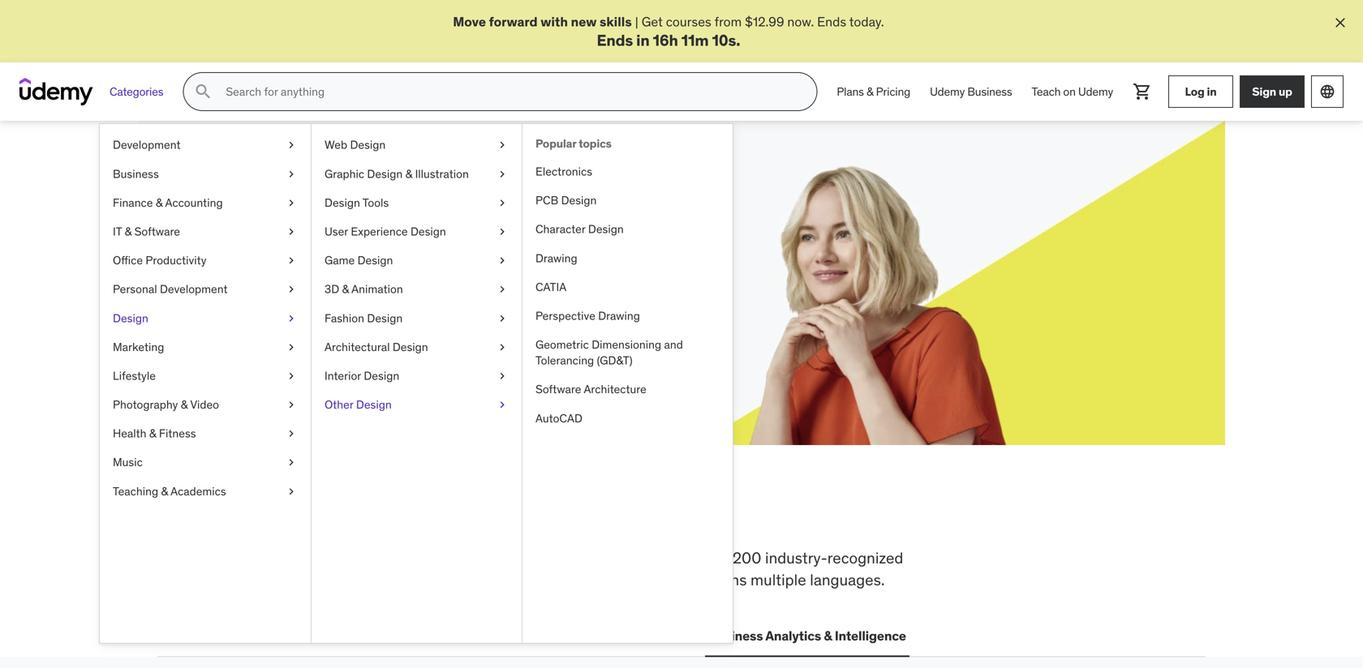 Task type: vqa. For each thing, say whether or not it's contained in the screenshot.
day
no



Task type: locate. For each thing, give the bounding box(es) containing it.
0 vertical spatial software
[[134, 224, 180, 239]]

interior design link
[[312, 362, 522, 391]]

courses
[[666, 13, 712, 30]]

0 vertical spatial your
[[336, 192, 395, 225]]

submit search image
[[193, 82, 213, 102]]

business left teach
[[968, 84, 1013, 99]]

development down categories dropdown button
[[113, 138, 181, 152]]

web for web design
[[325, 138, 348, 152]]

& for plans & pricing
[[867, 84, 874, 99]]

our
[[255, 571, 277, 590]]

business for business analytics & intelligence
[[708, 628, 763, 645]]

office
[[113, 253, 143, 268]]

critical
[[223, 549, 269, 568]]

0 horizontal spatial as
[[444, 232, 458, 249]]

xsmall image inside teaching & academics link
[[285, 484, 298, 500]]

and right dimensioning
[[664, 338, 683, 352]]

design down 'pcb design' link
[[588, 222, 624, 237]]

future
[[400, 192, 479, 225]]

1 horizontal spatial in
[[637, 30, 650, 50]]

development
[[113, 138, 181, 152], [160, 282, 228, 297], [191, 628, 272, 645]]

languages.
[[810, 571, 885, 590]]

0 horizontal spatial software
[[134, 224, 180, 239]]

2 vertical spatial skills
[[347, 549, 382, 568]]

1 vertical spatial your
[[263, 232, 288, 249]]

1 vertical spatial and
[[677, 571, 703, 590]]

& inside 'plans & pricing' 'link'
[[867, 84, 874, 99]]

business inside button
[[708, 628, 763, 645]]

& right the teaching
[[161, 484, 168, 499]]

drawing up dimensioning
[[598, 309, 640, 323]]

& inside finance & accounting link
[[156, 196, 163, 210]]

& down web design link
[[406, 167, 413, 181]]

xsmall image
[[496, 137, 509, 153], [496, 166, 509, 182], [496, 195, 509, 211], [285, 224, 298, 240], [285, 282, 298, 298], [496, 311, 509, 327], [285, 340, 298, 356], [496, 340, 509, 356], [285, 369, 298, 384], [496, 369, 509, 384], [285, 397, 298, 413], [285, 426, 298, 442]]

0 horizontal spatial today.
[[321, 250, 356, 267]]

web
[[325, 138, 348, 152], [161, 628, 188, 645]]

finance & accounting
[[113, 196, 223, 210]]

software up autocad
[[536, 383, 582, 397]]

web inside button
[[161, 628, 188, 645]]

2 vertical spatial business
[[708, 628, 763, 645]]

science
[[525, 628, 573, 645]]

design for graphic design & illustration
[[367, 167, 403, 181]]

as left little
[[444, 232, 458, 249]]

drawing
[[536, 251, 578, 266], [598, 309, 640, 323]]

xsmall image for office productivity
[[285, 253, 298, 269]]

1 horizontal spatial as
[[490, 232, 503, 249]]

photography
[[113, 398, 178, 412]]

& inside business analytics & intelligence button
[[824, 628, 832, 645]]

it inside button
[[291, 628, 302, 645]]

architectural design
[[325, 340, 428, 355]]

1 vertical spatial web
[[161, 628, 188, 645]]

in inside the log in link
[[1207, 84, 1217, 99]]

0 vertical spatial in
[[637, 30, 650, 50]]

& right analytics
[[824, 628, 832, 645]]

0 horizontal spatial for
[[294, 192, 331, 225]]

in down the '|' at the left top
[[637, 30, 650, 50]]

1 vertical spatial business
[[113, 167, 159, 181]]

& right plans
[[867, 84, 874, 99]]

design down interior design
[[356, 398, 392, 412]]

udemy right on
[[1079, 84, 1114, 99]]

0 vertical spatial web
[[325, 138, 348, 152]]

1 vertical spatial with
[[345, 232, 370, 249]]

xsmall image inside design link
[[285, 311, 298, 327]]

2 horizontal spatial for
[[677, 549, 696, 568]]

0 horizontal spatial udemy
[[930, 84, 965, 99]]

udemy right pricing
[[930, 84, 965, 99]]

xsmall image inside graphic design & illustration link
[[496, 166, 509, 182]]

with inside skills for your future expand your potential with a course for as little as $12.99. sale ends today.
[[345, 232, 370, 249]]

& inside 3d & animation link
[[342, 282, 349, 297]]

it left certifications
[[291, 628, 302, 645]]

need
[[427, 495, 505, 538]]

for right the course
[[425, 232, 441, 249]]

sale
[[261, 250, 287, 267]]

graphic
[[325, 167, 365, 181]]

design down fashion design link
[[393, 340, 428, 355]]

design inside "link"
[[588, 222, 624, 237]]

2 horizontal spatial in
[[1207, 84, 1217, 99]]

& right 3d
[[342, 282, 349, 297]]

& for it & software
[[125, 224, 132, 239]]

today.
[[850, 13, 885, 30], [321, 250, 356, 267]]

design down animation
[[367, 311, 403, 326]]

game design
[[325, 253, 393, 268]]

0 vertical spatial and
[[664, 338, 683, 352]]

xsmall image inside the marketing link
[[285, 340, 298, 356]]

web for web development
[[161, 628, 188, 645]]

interior
[[325, 369, 361, 384]]

design down 'design tools' link
[[411, 224, 446, 239]]

$12.99
[[745, 13, 785, 30]]

in
[[637, 30, 650, 50], [1207, 84, 1217, 99], [511, 495, 543, 538]]

it
[[113, 224, 122, 239], [291, 628, 302, 645]]

leadership
[[407, 628, 474, 645]]

design
[[350, 138, 386, 152], [367, 167, 403, 181], [561, 193, 597, 208], [325, 196, 360, 210], [588, 222, 624, 237], [411, 224, 446, 239], [358, 253, 393, 268], [113, 311, 148, 326], [367, 311, 403, 326], [393, 340, 428, 355], [364, 369, 400, 384], [356, 398, 392, 412]]

0 horizontal spatial business
[[113, 167, 159, 181]]

0 horizontal spatial drawing
[[536, 251, 578, 266]]

1 horizontal spatial business
[[708, 628, 763, 645]]

from
[[715, 13, 742, 30]]

design up character design
[[561, 193, 597, 208]]

close image
[[1333, 15, 1349, 31]]

design down architectural design
[[364, 369, 400, 384]]

1 vertical spatial software
[[536, 383, 582, 397]]

skills up supports
[[347, 549, 382, 568]]

& inside photography & video link
[[181, 398, 188, 412]]

xsmall image for finance & accounting
[[285, 195, 298, 211]]

& right finance
[[156, 196, 163, 210]]

with left new
[[541, 13, 568, 30]]

xsmall image inside lifestyle link
[[285, 369, 298, 384]]

xsmall image inside music link
[[285, 455, 298, 471]]

autocad link
[[523, 405, 733, 433]]

architectural
[[325, 340, 390, 355]]

& for photography & video
[[181, 398, 188, 412]]

xsmall image inside 'design tools' link
[[496, 195, 509, 211]]

0 horizontal spatial with
[[345, 232, 370, 249]]

& right health
[[149, 427, 156, 441]]

& inside teaching & academics link
[[161, 484, 168, 499]]

0 horizontal spatial it
[[113, 224, 122, 239]]

fashion
[[325, 311, 364, 326]]

1 vertical spatial for
[[425, 232, 441, 249]]

design for fashion design
[[367, 311, 403, 326]]

& for health & fitness
[[149, 427, 156, 441]]

web development
[[161, 628, 272, 645]]

pcb design
[[536, 193, 597, 208]]

web design
[[325, 138, 386, 152]]

Search for anything text field
[[223, 78, 797, 106]]

user
[[325, 224, 348, 239]]

xsmall image inside health & fitness link
[[285, 426, 298, 442]]

0 vertical spatial skills
[[600, 13, 632, 30]]

1 horizontal spatial with
[[541, 13, 568, 30]]

for for your
[[425, 232, 441, 249]]

xsmall image for design tools
[[496, 195, 509, 211]]

it & software
[[113, 224, 180, 239]]

professional
[[495, 571, 579, 590]]

business for business
[[113, 167, 159, 181]]

drawing down 'character'
[[536, 251, 578, 266]]

design down a
[[358, 253, 393, 268]]

as
[[444, 232, 458, 249], [490, 232, 503, 249]]

potential
[[291, 232, 342, 249]]

for for workplace
[[677, 549, 696, 568]]

& left the video
[[181, 398, 188, 412]]

1 horizontal spatial udemy
[[1079, 84, 1114, 99]]

fashion design link
[[312, 304, 522, 333]]

development inside button
[[191, 628, 272, 645]]

choose a language image
[[1320, 84, 1336, 100]]

xsmall image inside personal development link
[[285, 282, 298, 298]]

office productivity link
[[100, 246, 311, 275]]

as right little
[[490, 232, 503, 249]]

xsmall image inside office productivity 'link'
[[285, 253, 298, 269]]

development for web
[[191, 628, 272, 645]]

communication
[[593, 628, 689, 645]]

1 vertical spatial in
[[1207, 84, 1217, 99]]

character design link
[[523, 215, 733, 244]]

personal
[[113, 282, 157, 297]]

perspective drawing
[[536, 309, 640, 323]]

0 vertical spatial today.
[[850, 13, 885, 30]]

xsmall image for teaching & academics
[[285, 484, 298, 500]]

xsmall image inside the interior design link
[[496, 369, 509, 384]]

web down certifications,
[[161, 628, 188, 645]]

design for other design
[[356, 398, 392, 412]]

personal development
[[113, 282, 228, 297]]

for up potential
[[294, 192, 331, 225]]

0 horizontal spatial in
[[511, 495, 543, 538]]

xsmall image for 3d & animation
[[496, 282, 509, 298]]

0 vertical spatial business
[[968, 84, 1013, 99]]

0 horizontal spatial web
[[161, 628, 188, 645]]

development down certifications,
[[191, 628, 272, 645]]

xsmall image inside web design link
[[496, 137, 509, 153]]

1 horizontal spatial it
[[291, 628, 302, 645]]

design up tools
[[367, 167, 403, 181]]

with left a
[[345, 232, 370, 249]]

skills up workplace
[[269, 495, 357, 538]]

.
[[737, 30, 741, 50]]

200
[[733, 549, 762, 568]]

skills for your future expand your potential with a course for as little as $12.99. sale ends today.
[[216, 192, 503, 267]]

1 horizontal spatial web
[[325, 138, 348, 152]]

perspective drawing link
[[523, 302, 733, 331]]

video
[[190, 398, 219, 412]]

software up office productivity
[[134, 224, 180, 239]]

0 horizontal spatial ends
[[597, 30, 633, 50]]

in inside the move forward with new skills | get courses from $12.99 now. ends today. ends in 16h 11m 10s .
[[637, 30, 650, 50]]

pcb
[[536, 193, 559, 208]]

0 vertical spatial development
[[113, 138, 181, 152]]

xsmall image for development
[[285, 137, 298, 153]]

design up graphic
[[350, 138, 386, 152]]

1 horizontal spatial drawing
[[598, 309, 640, 323]]

xsmall image for fashion design
[[496, 311, 509, 327]]

xsmall image for graphic design & illustration
[[496, 166, 509, 182]]

it for it certifications
[[291, 628, 302, 645]]

2 vertical spatial development
[[191, 628, 272, 645]]

business down spans
[[708, 628, 763, 645]]

xsmall image inside it & software link
[[285, 224, 298, 240]]

1 vertical spatial it
[[291, 628, 302, 645]]

categories
[[110, 84, 163, 99]]

xsmall image inside fashion design link
[[496, 311, 509, 327]]

& inside health & fitness link
[[149, 427, 156, 441]]

xsmall image inside architectural design link
[[496, 340, 509, 356]]

in up including
[[511, 495, 543, 538]]

xsmall image
[[285, 137, 298, 153], [285, 166, 298, 182], [285, 195, 298, 211], [496, 224, 509, 240], [285, 253, 298, 269], [496, 253, 509, 269], [496, 282, 509, 298], [285, 311, 298, 327], [496, 397, 509, 413], [285, 455, 298, 471], [285, 484, 298, 500]]

& up office
[[125, 224, 132, 239]]

teach on udemy link
[[1022, 72, 1123, 111]]

plans & pricing link
[[827, 72, 921, 111]]

over
[[700, 549, 729, 568]]

health
[[113, 427, 147, 441]]

3d
[[325, 282, 339, 297]]

design for architectural design
[[393, 340, 428, 355]]

academics
[[171, 484, 226, 499]]

business up finance
[[113, 167, 159, 181]]

xsmall image for design
[[285, 311, 298, 327]]

1 vertical spatial today.
[[321, 250, 356, 267]]

it up office
[[113, 224, 122, 239]]

xsmall image inside user experience design link
[[496, 224, 509, 240]]

1 horizontal spatial for
[[425, 232, 441, 249]]

design link
[[100, 304, 311, 333]]

up
[[1279, 84, 1293, 99]]

other
[[325, 398, 354, 412]]

2 vertical spatial for
[[677, 549, 696, 568]]

0 horizontal spatial your
[[263, 232, 288, 249]]

architecture
[[584, 383, 647, 397]]

0 vertical spatial drawing
[[536, 251, 578, 266]]

design tools
[[325, 196, 389, 210]]

categories button
[[100, 72, 173, 111]]

1 vertical spatial drawing
[[598, 309, 640, 323]]

electronics
[[536, 164, 593, 179]]

1 horizontal spatial today.
[[850, 13, 885, 30]]

xsmall image inside development link
[[285, 137, 298, 153]]

today. right now.
[[850, 13, 885, 30]]

workplace
[[273, 549, 344, 568]]

skills inside the covering critical workplace skills to technical topics, including prep content for over 200 industry-recognized certifications, our catalog supports well-rounded professional development and spans multiple languages.
[[347, 549, 382, 568]]

1 vertical spatial development
[[160, 282, 228, 297]]

xsmall image inside photography & video link
[[285, 397, 298, 413]]

multiple
[[751, 571, 807, 590]]

xsmall image inside other design link
[[496, 397, 509, 413]]

0 vertical spatial with
[[541, 13, 568, 30]]

and down the over
[[677, 571, 703, 590]]

16h 11m 10s
[[653, 30, 737, 50]]

& for teaching & academics
[[161, 484, 168, 499]]

and inside the covering critical workplace skills to technical topics, including prep content for over 200 industry-recognized certifications, our catalog supports well-rounded professional development and spans multiple languages.
[[677, 571, 703, 590]]

xsmall image inside 'business' link
[[285, 166, 298, 182]]

web up graphic
[[325, 138, 348, 152]]

for inside the covering critical workplace skills to technical topics, including prep content for over 200 industry-recognized certifications, our catalog supports well-rounded professional development and spans multiple languages.
[[677, 549, 696, 568]]

xsmall image inside finance & accounting link
[[285, 195, 298, 211]]

xsmall image for marketing
[[285, 340, 298, 356]]

xsmall image inside 3d & animation link
[[496, 282, 509, 298]]

skills
[[600, 13, 632, 30], [269, 495, 357, 538], [347, 549, 382, 568]]

& inside it & software link
[[125, 224, 132, 239]]

2 vertical spatial in
[[511, 495, 543, 538]]

0 vertical spatial for
[[294, 192, 331, 225]]

for left the over
[[677, 549, 696, 568]]

design down graphic
[[325, 196, 360, 210]]

skills left the '|' at the left top
[[600, 13, 632, 30]]

with inside the move forward with new skills | get courses from $12.99 now. ends today. ends in 16h 11m 10s .
[[541, 13, 568, 30]]

xsmall image for it & software
[[285, 224, 298, 240]]

xsmall image inside game design link
[[496, 253, 509, 269]]

little
[[461, 232, 487, 249]]

ends
[[818, 13, 847, 30], [597, 30, 633, 50]]

development down office productivity 'link'
[[160, 282, 228, 297]]

1 horizontal spatial software
[[536, 383, 582, 397]]

in right log
[[1207, 84, 1217, 99]]

0 vertical spatial it
[[113, 224, 122, 239]]

today. down user
[[321, 250, 356, 267]]



Task type: describe. For each thing, give the bounding box(es) containing it.
2 horizontal spatial business
[[968, 84, 1013, 99]]

health & fitness
[[113, 427, 196, 441]]

it for it & software
[[113, 224, 122, 239]]

(gd&t)
[[597, 354, 633, 368]]

popular
[[536, 137, 577, 151]]

2 udemy from the left
[[1079, 84, 1114, 99]]

sign up
[[1253, 84, 1293, 99]]

skills
[[216, 192, 289, 225]]

on
[[1064, 84, 1076, 99]]

1 horizontal spatial your
[[336, 192, 395, 225]]

well-
[[400, 571, 434, 590]]

& for 3d & animation
[[342, 282, 349, 297]]

including
[[518, 549, 581, 568]]

development for personal
[[160, 282, 228, 297]]

teach
[[1032, 84, 1061, 99]]

design for game design
[[358, 253, 393, 268]]

forward
[[489, 13, 538, 30]]

xsmall image for business
[[285, 166, 298, 182]]

catia
[[536, 280, 567, 295]]

shopping cart with 0 items image
[[1133, 82, 1153, 102]]

1 horizontal spatial ends
[[818, 13, 847, 30]]

popular topics
[[536, 137, 612, 151]]

ends
[[290, 250, 318, 267]]

certifications,
[[157, 571, 251, 590]]

topics
[[579, 137, 612, 151]]

move
[[453, 13, 486, 30]]

xsmall image for music
[[285, 455, 298, 471]]

one
[[549, 495, 607, 538]]

graphic design & illustration link
[[312, 160, 522, 189]]

plans & pricing
[[837, 84, 911, 99]]

other design element
[[522, 124, 733, 644]]

udemy business link
[[921, 72, 1022, 111]]

today. inside skills for your future expand your potential with a course for as little as $12.99. sale ends today.
[[321, 250, 356, 267]]

experience
[[351, 224, 408, 239]]

3d & animation
[[325, 282, 403, 297]]

software architecture link
[[523, 376, 733, 405]]

tolerancing
[[536, 354, 594, 368]]

expand
[[216, 232, 260, 249]]

all the skills you need in one place
[[157, 495, 698, 538]]

character design
[[536, 222, 624, 237]]

move forward with new skills | get courses from $12.99 now. ends today. ends in 16h 11m 10s .
[[453, 13, 885, 50]]

leadership button
[[404, 617, 478, 656]]

xsmall image for other design
[[496, 397, 509, 413]]

now.
[[788, 13, 814, 30]]

& inside graphic design & illustration link
[[406, 167, 413, 181]]

user experience design link
[[312, 218, 522, 246]]

xsmall image for interior design
[[496, 369, 509, 384]]

design tools link
[[312, 189, 522, 218]]

1 as from the left
[[444, 232, 458, 249]]

it certifications
[[291, 628, 388, 645]]

get
[[642, 13, 663, 30]]

udemy business
[[930, 84, 1013, 99]]

1 vertical spatial skills
[[269, 495, 357, 538]]

animation
[[352, 282, 403, 297]]

recognized
[[828, 549, 904, 568]]

game design link
[[312, 246, 522, 275]]

you
[[363, 495, 421, 538]]

sign up link
[[1240, 76, 1305, 108]]

sign
[[1253, 84, 1277, 99]]

udemy image
[[19, 78, 93, 106]]

design for character design
[[588, 222, 624, 237]]

user experience design
[[325, 224, 446, 239]]

graphic design & illustration
[[325, 167, 469, 181]]

development
[[583, 571, 673, 590]]

1 udemy from the left
[[930, 84, 965, 99]]

the
[[211, 495, 263, 538]]

other design
[[325, 398, 392, 412]]

lifestyle link
[[100, 362, 311, 391]]

& for finance & accounting
[[156, 196, 163, 210]]

technical
[[403, 549, 465, 568]]

industry-
[[766, 549, 828, 568]]

log
[[1186, 84, 1205, 99]]

it & software link
[[100, 218, 311, 246]]

other design link
[[312, 391, 522, 420]]

xsmall image for user experience design
[[496, 224, 509, 240]]

web design link
[[312, 131, 522, 160]]

interior design
[[325, 369, 400, 384]]

music link
[[100, 449, 311, 478]]

software inside other design element
[[536, 383, 582, 397]]

all
[[157, 495, 205, 538]]

architectural design link
[[312, 333, 522, 362]]

design down the personal
[[113, 311, 148, 326]]

productivity
[[146, 253, 207, 268]]

photography & video
[[113, 398, 219, 412]]

certifications
[[305, 628, 388, 645]]

$12.99.
[[216, 250, 258, 267]]

data science
[[494, 628, 573, 645]]

illustration
[[415, 167, 469, 181]]

xsmall image for lifestyle
[[285, 369, 298, 384]]

dimensioning
[[592, 338, 662, 352]]

skills inside the move forward with new skills | get courses from $12.99 now. ends today. ends in 16h 11m 10s .
[[600, 13, 632, 30]]

2 as from the left
[[490, 232, 503, 249]]

electronics link
[[523, 157, 733, 186]]

game
[[325, 253, 355, 268]]

xsmall image for web design
[[496, 137, 509, 153]]

prep
[[585, 549, 617, 568]]

xsmall image for personal development
[[285, 282, 298, 298]]

and inside geometric dimensioning and tolerancing (gd&t)
[[664, 338, 683, 352]]

a
[[373, 232, 380, 249]]

fashion design
[[325, 311, 403, 326]]

perspective
[[536, 309, 596, 323]]

design for web design
[[350, 138, 386, 152]]

design for pcb design
[[561, 193, 597, 208]]

pricing
[[876, 84, 911, 99]]

xsmall image for health & fitness
[[285, 426, 298, 442]]

drawing inside 'link'
[[598, 309, 640, 323]]

today. inside the move forward with new skills | get courses from $12.99 now. ends today. ends in 16h 11m 10s .
[[850, 13, 885, 30]]

|
[[635, 13, 639, 30]]

xsmall image for architectural design
[[496, 340, 509, 356]]

marketing link
[[100, 333, 311, 362]]

design for interior design
[[364, 369, 400, 384]]

new
[[571, 13, 597, 30]]

xsmall image for photography & video
[[285, 397, 298, 413]]

intelligence
[[835, 628, 907, 645]]

business link
[[100, 160, 311, 189]]

teaching
[[113, 484, 158, 499]]

xsmall image for game design
[[496, 253, 509, 269]]

autocad
[[536, 411, 583, 426]]

teaching & academics link
[[100, 478, 311, 506]]

photography & video link
[[100, 391, 311, 420]]



